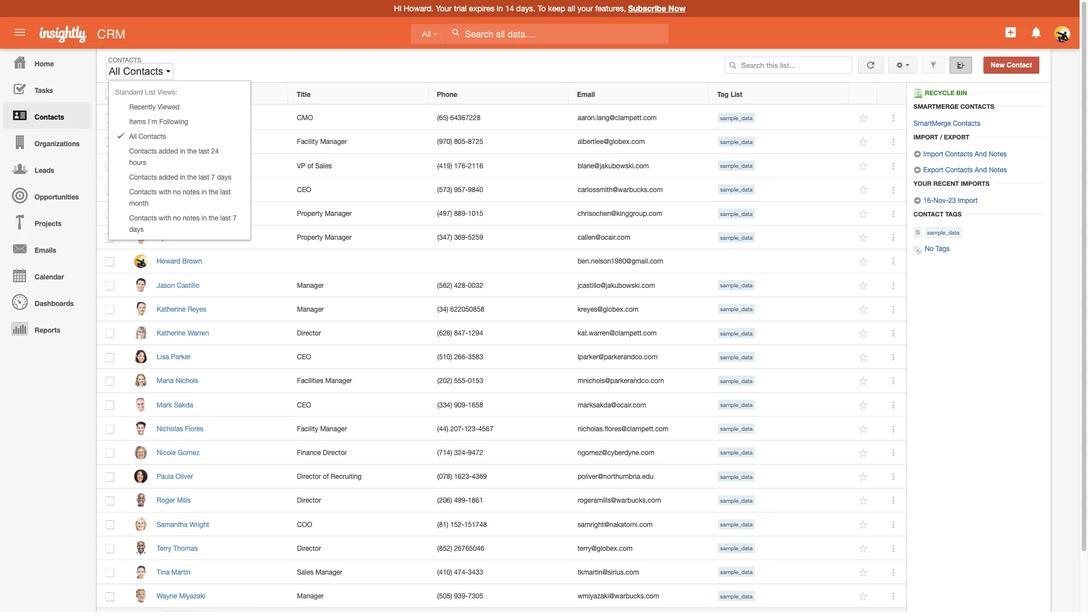 Task type: vqa. For each thing, say whether or not it's contained in the screenshot.
sample_data
yes



Task type: locate. For each thing, give the bounding box(es) containing it.
follow image for jcastillo@jakubowski.com
[[859, 280, 870, 291]]

in right chen
[[202, 214, 207, 222]]

your down "circle arrow left" image
[[914, 180, 932, 187]]

martin
[[172, 568, 191, 576]]

facility manager cell up vp of sales
[[288, 130, 429, 154]]

5 follow image from the top
[[859, 448, 870, 459]]

1623-
[[454, 473, 472, 481]]

contacts inside navigation
[[35, 113, 64, 121]]

7 right chen
[[233, 214, 237, 222]]

contacts up standard list views: at the left of the page
[[123, 66, 163, 77]]

all contacts up standard
[[109, 66, 166, 77]]

import for import contacts and notes
[[924, 150, 944, 158]]

None checkbox
[[105, 89, 114, 98], [106, 186, 114, 195], [106, 234, 114, 243], [106, 258, 114, 267], [106, 305, 114, 314], [106, 329, 114, 338], [106, 353, 114, 362], [106, 377, 114, 386], [106, 473, 114, 482], [106, 497, 114, 506], [106, 593, 114, 602], [105, 89, 114, 98], [106, 186, 114, 195], [106, 234, 114, 243], [106, 258, 114, 267], [106, 305, 114, 314], [106, 329, 114, 338], [106, 353, 114, 362], [106, 377, 114, 386], [106, 473, 114, 482], [106, 497, 114, 506], [106, 593, 114, 602]]

lisa parker
[[157, 353, 191, 361]]

contacts down hours
[[129, 173, 157, 181]]

circle arrow right image inside 16-nov-23 import link
[[914, 197, 922, 205]]

contact right new
[[1007, 61, 1033, 69]]

2 follow image from the top
[[859, 161, 870, 172]]

director up director of recruiting
[[323, 449, 347, 457]]

added down the albert
[[159, 147, 178, 155]]

0 vertical spatial property manager
[[297, 209, 352, 217]]

3 manager cell from the top
[[288, 585, 429, 609]]

of for director
[[323, 473, 329, 481]]

0 horizontal spatial 7
[[211, 173, 215, 181]]

2 property manager cell from the top
[[288, 226, 429, 250]]

1 horizontal spatial contact
[[1007, 61, 1033, 69]]

19 row from the top
[[97, 513, 907, 537]]

notes up 'imports'
[[990, 166, 1008, 174]]

terry
[[157, 544, 172, 552]]

circle arrow right image
[[914, 150, 922, 158], [914, 197, 922, 205]]

circle arrow right image inside the import contacts and notes link
[[914, 150, 922, 158]]

manager cell
[[288, 274, 429, 297], [288, 297, 429, 321], [288, 585, 429, 609]]

manager for (970)
[[320, 138, 347, 146]]

in right smith
[[202, 188, 207, 196]]

notes for 7
[[183, 214, 200, 222]]

keep
[[548, 4, 566, 13]]

(206) 499-1861 cell
[[429, 489, 569, 513]]

176-
[[454, 162, 468, 170]]

all for all contacts link
[[129, 132, 137, 140]]

marksakda@ocair.com cell
[[569, 393, 710, 417]]

0 vertical spatial ceo cell
[[288, 178, 429, 202]]

row containing carlos smith
[[97, 178, 907, 202]]

standard
[[115, 88, 143, 96]]

with inside the "contacts with no notes in the last 7 days"
[[159, 214, 171, 222]]

samright@nakatomi.com cell
[[569, 513, 710, 537]]

contact
[[1007, 61, 1033, 69], [914, 210, 944, 218]]

last left 24
[[199, 147, 209, 155]]

maria nichols
[[157, 377, 198, 385]]

property manager cell for (497)
[[288, 202, 429, 226]]

0 vertical spatial property
[[297, 209, 323, 217]]

katherine reyes
[[157, 305, 206, 313]]

row containing nicholas flores
[[97, 417, 907, 441]]

0 horizontal spatial export
[[924, 166, 944, 174]]

follow image
[[859, 137, 870, 148], [859, 161, 870, 172], [859, 185, 870, 195], [859, 400, 870, 411], [859, 448, 870, 459], [859, 472, 870, 483], [859, 520, 870, 530], [859, 568, 870, 578]]

no tags link
[[926, 245, 950, 253]]

0 vertical spatial and
[[975, 150, 988, 158]]

2 facility manager from the top
[[297, 425, 347, 433]]

import for import / export
[[914, 133, 939, 141]]

tina
[[157, 568, 170, 576]]

(852) 26765046 cell
[[429, 537, 569, 561]]

the down the lee
[[187, 147, 197, 155]]

cmo cell
[[288, 106, 429, 130]]

ceo for parker
[[297, 353, 311, 361]]

1 vertical spatial 7
[[233, 214, 237, 222]]

1 facility from the top
[[297, 138, 318, 146]]

(44)
[[438, 425, 449, 433]]

row containing jason castillo
[[97, 274, 907, 297]]

ceo cell for (510)
[[288, 345, 429, 369]]

1 circle arrow right image from the top
[[914, 150, 922, 158]]

finance
[[297, 449, 321, 457]]

(852) 26765046
[[438, 544, 485, 552]]

1 with from the top
[[159, 188, 171, 196]]

1 vertical spatial ceo
[[297, 353, 311, 361]]

2 vertical spatial all
[[129, 132, 137, 140]]

sample_data for jcastillo@jakubowski.com
[[721, 282, 753, 289]]

all down items
[[129, 132, 137, 140]]

follow image for kreyes@globex.com
[[859, 304, 870, 315]]

8 follow image from the top
[[859, 568, 870, 578]]

tina martin
[[157, 568, 191, 576]]

contacts up organizations link at the left top of the page
[[35, 113, 64, 121]]

sales right vp
[[315, 162, 332, 170]]

1 vertical spatial added
[[159, 173, 178, 181]]

and up 'imports'
[[975, 166, 988, 174]]

1 horizontal spatial list
[[731, 90, 743, 98]]

with inside contacts with no notes in the last month
[[159, 188, 171, 196]]

and for import contacts and notes
[[975, 150, 988, 158]]

wayne miyazaki link
[[157, 592, 211, 600]]

ceo
[[297, 185, 311, 193], [297, 353, 311, 361], [297, 401, 311, 409]]

909-
[[454, 401, 468, 409]]

added up carlos
[[159, 173, 178, 181]]

3 row from the top
[[97, 130, 907, 154]]

7 follow image from the top
[[859, 328, 870, 339]]

2 ceo from the top
[[297, 353, 311, 361]]

0 vertical spatial director cell
[[288, 321, 429, 345]]

1 vertical spatial contact
[[914, 210, 944, 218]]

3 ceo from the top
[[297, 401, 311, 409]]

1 vertical spatial notes
[[990, 166, 1008, 174]]

circle arrow right image left 16-
[[914, 197, 922, 205]]

0 horizontal spatial of
[[308, 162, 314, 170]]

1 vertical spatial property manager
[[297, 233, 352, 241]]

sample_data
[[721, 115, 753, 121], [721, 138, 753, 145], [721, 162, 753, 169], [721, 186, 753, 193], [721, 210, 753, 217], [928, 229, 960, 236], [721, 234, 753, 241], [721, 282, 753, 289], [721, 306, 753, 313], [721, 330, 753, 336], [721, 354, 753, 360], [721, 378, 753, 384], [721, 402, 753, 408], [721, 426, 753, 432], [721, 450, 753, 456], [721, 474, 753, 480], [721, 497, 753, 504], [721, 521, 753, 528], [721, 545, 753, 552], [721, 569, 753, 576], [721, 593, 753, 600]]

facility manager cell for (44)
[[288, 417, 429, 441]]

with for contacts with no notes in the last month
[[159, 188, 171, 196]]

notes inside contacts with no notes in the last month
[[183, 188, 200, 196]]

follow image for lparker@parkerandco.com
[[859, 352, 870, 363]]

vp of sales cell
[[288, 154, 429, 178]]

(505)
[[438, 592, 452, 600]]

director cell up sales manager
[[288, 537, 429, 561]]

0 vertical spatial with
[[159, 188, 171, 196]]

1 facility manager cell from the top
[[288, 130, 429, 154]]

facility down cmo
[[297, 138, 318, 146]]

1 vertical spatial facility manager cell
[[288, 417, 429, 441]]

1 horizontal spatial 7
[[233, 214, 237, 222]]

sample_data for callen@ocair.com
[[721, 234, 753, 241]]

(410) 474-3433 cell
[[429, 561, 569, 585]]

1 vertical spatial katherine
[[157, 329, 186, 337]]

3 ceo cell from the top
[[288, 393, 429, 417]]

7 inside the "contacts with no notes in the last 7 days"
[[233, 214, 237, 222]]

all contacts down i'm on the top left of the page
[[129, 132, 166, 140]]

15 row from the top
[[97, 417, 907, 441]]

1 facility manager from the top
[[297, 138, 347, 146]]

1 vertical spatial facility manager
[[297, 425, 347, 433]]

director cell
[[288, 321, 429, 345], [288, 489, 429, 513], [288, 537, 429, 561]]

0032
[[468, 281, 484, 289]]

aaron lang link
[[157, 114, 197, 122]]

finance director cell
[[288, 441, 429, 465]]

ngomez@cyberdyne.com cell
[[569, 441, 710, 465]]

499-
[[454, 497, 468, 505]]

0 vertical spatial import
[[914, 133, 939, 141]]

chrisochen@kinggroup.com cell
[[569, 202, 710, 226]]

sample_data for aaron.lang@clampett.com
[[721, 115, 753, 121]]

1 ceo from the top
[[297, 185, 311, 193]]

smartmerge for smartmerge contacts
[[914, 103, 959, 110]]

all up standard
[[109, 66, 120, 77]]

director for (626) "director" cell
[[297, 329, 321, 337]]

notes inside the "contacts with no notes in the last 7 days"
[[183, 214, 200, 222]]

1 vertical spatial all contacts
[[129, 132, 166, 140]]

contacts down i'm on the top left of the page
[[139, 132, 166, 140]]

0 horizontal spatial list
[[145, 88, 156, 96]]

1 vertical spatial and
[[975, 166, 988, 174]]

0 vertical spatial facility
[[297, 138, 318, 146]]

(497) 889-1015 cell
[[429, 202, 569, 226]]

items i'm following link
[[109, 114, 251, 129]]

export right / in the top of the page
[[945, 133, 970, 141]]

smartmerge for smartmerge contacts
[[914, 119, 952, 127]]

0 vertical spatial 7
[[211, 173, 215, 181]]

21 row from the top
[[97, 561, 907, 585]]

(573) 957-9840 cell
[[429, 178, 569, 202]]

row containing terry thomas
[[97, 537, 907, 561]]

follow image for rogeramills@warbucks.com
[[859, 496, 870, 507]]

katherine down jason
[[157, 305, 186, 313]]

1 horizontal spatial of
[[323, 473, 329, 481]]

all contacts for all contacts button
[[109, 66, 166, 77]]

email
[[577, 90, 595, 98]]

0 vertical spatial export
[[945, 133, 970, 141]]

carlos smith link
[[157, 185, 202, 193]]

1 property from the top
[[297, 209, 323, 217]]

show list view filters image
[[930, 61, 938, 69]]

sample_data link
[[926, 227, 963, 239]]

9472
[[468, 449, 484, 457]]

smartmerge up / in the top of the page
[[914, 119, 952, 127]]

1 vertical spatial circle arrow right image
[[914, 197, 922, 205]]

with
[[159, 188, 171, 196], [159, 214, 171, 222]]

director cell down 'recruiting'
[[288, 489, 429, 513]]

director cell up the facilities manager cell
[[288, 321, 429, 345]]

in down the lee
[[180, 147, 185, 155]]

director inside "cell"
[[323, 449, 347, 457]]

ben.nelson1980@gmail.com cell
[[569, 250, 710, 274]]

3 follow image from the top
[[859, 233, 870, 243]]

2 added from the top
[[159, 173, 178, 181]]

opportunities link
[[3, 182, 91, 209]]

howard brown
[[157, 257, 202, 265]]

1 manager cell from the top
[[288, 274, 429, 297]]

ceo cell down facilities manager
[[288, 393, 429, 417]]

3 director cell from the top
[[288, 537, 429, 561]]

row containing vp of sales
[[97, 154, 907, 178]]

all for all contacts button
[[109, 66, 120, 77]]

contacts down month
[[129, 214, 157, 222]]

rogeramills@warbucks.com
[[578, 497, 661, 505]]

list right tag
[[731, 90, 743, 98]]

8725
[[468, 138, 484, 146]]

sakda
[[174, 401, 193, 409]]

0 vertical spatial circle arrow right image
[[914, 150, 922, 158]]

row
[[97, 83, 906, 105], [97, 106, 907, 130], [97, 130, 907, 154], [97, 154, 907, 178], [97, 178, 907, 202], [97, 202, 907, 226], [97, 226, 907, 250], [97, 250, 907, 274], [97, 274, 907, 297], [97, 297, 907, 321], [97, 321, 907, 345], [97, 345, 907, 369], [97, 369, 907, 393], [97, 393, 907, 417], [97, 417, 907, 441], [97, 441, 907, 465], [97, 465, 907, 489], [97, 489, 907, 513], [97, 513, 907, 537], [97, 537, 907, 561], [97, 561, 907, 585], [97, 585, 907, 609]]

1 director cell from the top
[[288, 321, 429, 345]]

9 follow image from the top
[[859, 376, 870, 387]]

i'm
[[148, 117, 157, 125]]

last right smith
[[220, 188, 231, 196]]

1 added from the top
[[159, 147, 178, 155]]

1 horizontal spatial sales
[[315, 162, 332, 170]]

8 follow image from the top
[[859, 352, 870, 363]]

smartmerge down recycle
[[914, 103, 959, 110]]

sample_data for terry@globex.com
[[721, 545, 753, 552]]

sales manager
[[297, 568, 343, 576]]

export right "circle arrow left" image
[[924, 166, 944, 174]]

(562) 428-0032
[[438, 281, 484, 289]]

1 vertical spatial of
[[323, 473, 329, 481]]

1 vertical spatial notes
[[183, 214, 200, 222]]

18 row from the top
[[97, 489, 907, 513]]

14 row from the top
[[97, 393, 907, 417]]

coo cell
[[288, 513, 429, 537]]

16 row from the top
[[97, 441, 907, 465]]

5 follow image from the top
[[859, 280, 870, 291]]

1 no from the top
[[173, 188, 181, 196]]

9 row from the top
[[97, 274, 907, 297]]

1 vertical spatial ceo cell
[[288, 345, 429, 369]]

8 row from the top
[[97, 250, 907, 274]]

474-
[[454, 568, 468, 576]]

smith
[[178, 185, 196, 193]]

0 vertical spatial ceo
[[297, 185, 311, 193]]

0 vertical spatial facility manager cell
[[288, 130, 429, 154]]

1 vertical spatial facility
[[297, 425, 318, 433]]

no
[[926, 245, 934, 253]]

2 facility manager cell from the top
[[288, 417, 429, 441]]

0 vertical spatial no
[[173, 188, 181, 196]]

1 vertical spatial import
[[924, 150, 944, 158]]

2 vertical spatial director cell
[[288, 537, 429, 561]]

sample_data for rogeramills@warbucks.com
[[721, 497, 753, 504]]

2 notes from the top
[[990, 166, 1008, 174]]

2 director cell from the top
[[288, 489, 429, 513]]

row containing howard brown
[[97, 250, 907, 274]]

director down finance
[[297, 473, 321, 481]]

2 notes from the top
[[183, 214, 200, 222]]

tags
[[936, 245, 950, 253]]

albert
[[157, 138, 175, 146]]

nicholas.flores@clampett.com cell
[[569, 417, 710, 441]]

smartmerge contacts link
[[914, 119, 981, 127]]

22 row from the top
[[97, 585, 907, 609]]

4 follow image from the top
[[859, 256, 870, 267]]

import left / in the top of the page
[[914, 133, 939, 141]]

contacts added in the last 24 hours link
[[109, 143, 251, 170]]

2 row from the top
[[97, 106, 907, 130]]

full
[[157, 90, 168, 98]]

and up export contacts and notes
[[975, 150, 988, 158]]

tag list
[[718, 90, 743, 98]]

row containing albert lee
[[97, 130, 907, 154]]

circle arrow left image
[[914, 166, 922, 174]]

follow image for blane@jakubowski.com
[[859, 161, 870, 172]]

row containing lisa parker
[[97, 345, 907, 369]]

all contacts inside button
[[109, 66, 166, 77]]

1 vertical spatial property
[[297, 233, 323, 241]]

facility manager up 'finance director'
[[297, 425, 347, 433]]

ceo cell up facilities manager
[[288, 345, 429, 369]]

2 property from the top
[[297, 233, 323, 241]]

contacts up hours
[[129, 147, 157, 155]]

12 row from the top
[[97, 345, 907, 369]]

13 row from the top
[[97, 369, 907, 393]]

sample_data for albertlee@globex.com
[[721, 138, 753, 145]]

howard.
[[404, 4, 434, 13]]

roger
[[157, 497, 175, 505]]

1 vertical spatial smartmerge
[[914, 119, 952, 127]]

(505) 939-7305
[[438, 592, 484, 600]]

5 row from the top
[[97, 178, 907, 202]]

manager cell for (505)
[[288, 585, 429, 609]]

chris
[[157, 209, 173, 217]]

0 vertical spatial all contacts
[[109, 66, 166, 77]]

circle arrow right image up "circle arrow left" image
[[914, 150, 922, 158]]

lparker@parkerandco.com cell
[[569, 345, 710, 369]]

follow image for albertlee@globex.com
[[859, 137, 870, 148]]

cell
[[148, 154, 288, 178], [288, 250, 429, 274], [429, 250, 569, 274], [710, 250, 850, 274]]

1 vertical spatial with
[[159, 214, 171, 222]]

follow image for mnichols@parkerandco.com
[[859, 376, 870, 387]]

sample_data for ngomez@cyberdyne.com
[[721, 450, 753, 456]]

(714)
[[438, 449, 452, 457]]

0 horizontal spatial contact
[[914, 210, 944, 218]]

all inside button
[[109, 66, 120, 77]]

list
[[145, 88, 156, 96], [731, 90, 743, 98]]

4 row from the top
[[97, 154, 907, 178]]

ceo down facilities
[[297, 401, 311, 409]]

2 manager cell from the top
[[288, 297, 429, 321]]

1 smartmerge from the top
[[914, 103, 959, 110]]

None checkbox
[[106, 114, 114, 123], [106, 138, 114, 147], [106, 162, 114, 171], [106, 210, 114, 219], [106, 281, 114, 291], [106, 401, 114, 410], [106, 425, 114, 434], [106, 449, 114, 458], [106, 521, 114, 530], [106, 545, 114, 554], [106, 569, 114, 578], [106, 114, 114, 123], [106, 138, 114, 147], [106, 162, 114, 171], [106, 210, 114, 219], [106, 281, 114, 291], [106, 401, 114, 410], [106, 425, 114, 434], [106, 449, 114, 458], [106, 521, 114, 530], [106, 545, 114, 554], [106, 569, 114, 578]]

sample_data for kat.warren@clampett.com
[[721, 330, 753, 336]]

1 horizontal spatial your
[[914, 180, 932, 187]]

(497)
[[438, 209, 452, 217]]

added for days
[[159, 173, 178, 181]]

0 vertical spatial of
[[308, 162, 314, 170]]

1 notes from the top
[[989, 150, 1007, 158]]

follow image for kat.warren@clampett.com
[[859, 328, 870, 339]]

features,
[[596, 4, 626, 13]]

0 vertical spatial added
[[159, 147, 178, 155]]

row containing tina martin
[[97, 561, 907, 585]]

(34) 622050858 cell
[[429, 297, 569, 321]]

manager for (347)
[[325, 233, 352, 241]]

1 horizontal spatial all
[[129, 132, 137, 140]]

the right smith
[[209, 188, 218, 196]]

0 vertical spatial facility manager
[[297, 138, 347, 146]]

6 row from the top
[[97, 202, 907, 226]]

1 vertical spatial director cell
[[288, 489, 429, 513]]

1 vertical spatial no
[[173, 214, 181, 222]]

in up carlos smith link in the top left of the page
[[180, 173, 185, 181]]

navigation containing home
[[0, 49, 91, 342]]

follow image
[[859, 113, 870, 124], [859, 209, 870, 219], [859, 233, 870, 243], [859, 256, 870, 267], [859, 280, 870, 291], [859, 304, 870, 315], [859, 328, 870, 339], [859, 352, 870, 363], [859, 376, 870, 387], [859, 424, 870, 435], [859, 496, 870, 507], [859, 544, 870, 554], [859, 592, 870, 602]]

row containing aaron lang
[[97, 106, 907, 130]]

0 horizontal spatial all
[[109, 66, 120, 77]]

no inside the "contacts with no notes in the last 7 days"
[[173, 214, 181, 222]]

1 vertical spatial days
[[129, 225, 144, 233]]

chrisochen@kinggroup.com
[[578, 209, 663, 217]]

title
[[297, 90, 311, 98]]

ceo up facilities
[[297, 353, 311, 361]]

0 vertical spatial katherine
[[157, 305, 186, 313]]

row group
[[97, 106, 907, 609]]

0 vertical spatial notes
[[989, 150, 1007, 158]]

sample_data for poliver@northumbria.edu
[[721, 474, 753, 480]]

howard brown link
[[157, 257, 208, 265]]

notes up export contacts and notes
[[989, 150, 1007, 158]]

facility manager up vp of sales
[[297, 138, 347, 146]]

4 follow image from the top
[[859, 400, 870, 411]]

manager for (497)
[[325, 209, 352, 217]]

13 follow image from the top
[[859, 592, 870, 602]]

6 follow image from the top
[[859, 304, 870, 315]]

terry@globex.com cell
[[569, 537, 710, 561]]

1 property manager from the top
[[297, 209, 352, 217]]

2 vertical spatial ceo cell
[[288, 393, 429, 417]]

katherine reyes link
[[157, 305, 212, 313]]

items i'm following
[[129, 117, 188, 125]]

2 circle arrow right image from the top
[[914, 197, 922, 205]]

last inside contacts with no notes in the last month
[[220, 188, 231, 196]]

ceo cell
[[288, 178, 429, 202], [288, 345, 429, 369], [288, 393, 429, 417]]

mills
[[177, 497, 191, 505]]

cog image
[[896, 61, 904, 69]]

facilities manager
[[297, 377, 352, 385]]

1 vertical spatial all
[[109, 66, 120, 77]]

home link
[[3, 49, 91, 75]]

property for allen
[[297, 233, 323, 241]]

12 follow image from the top
[[859, 544, 870, 554]]

0 vertical spatial your
[[436, 4, 452, 13]]

7 down 24
[[211, 173, 215, 181]]

paula
[[157, 473, 174, 481]]

2 facility from the top
[[297, 425, 318, 433]]

no tags
[[926, 245, 950, 253]]

7 row from the top
[[97, 226, 907, 250]]

all down the howard. at the top of the page
[[423, 30, 431, 39]]

facility up finance
[[297, 425, 318, 433]]

0 horizontal spatial days
[[129, 225, 144, 233]]

of right vp
[[308, 162, 314, 170]]

contacts up month
[[129, 188, 157, 196]]

10 follow image from the top
[[859, 424, 870, 435]]

1 property manager cell from the top
[[288, 202, 429, 226]]

0 vertical spatial notes
[[183, 188, 200, 196]]

6 follow image from the top
[[859, 472, 870, 483]]

sample_data for wmiyazaki@warbucks.com
[[721, 593, 753, 600]]

name
[[170, 90, 189, 98]]

contact down 16-
[[914, 210, 944, 218]]

2 with from the top
[[159, 214, 171, 222]]

the right chen
[[209, 214, 218, 222]]

0 vertical spatial smartmerge
[[914, 103, 959, 110]]

contacts inside contacts added in the last 24 hours
[[129, 147, 157, 155]]

with for contacts with no notes in the last 7 days
[[159, 214, 171, 222]]

2 vertical spatial ceo
[[297, 401, 311, 409]]

2 property manager from the top
[[297, 233, 352, 241]]

1 notes from the top
[[183, 188, 200, 196]]

last right chen
[[220, 214, 231, 222]]

manager for (44)
[[320, 425, 347, 433]]

lisa
[[157, 353, 169, 361]]

ceo cell down vp of sales
[[288, 178, 429, 202]]

(81) 152-151748 cell
[[429, 513, 569, 537]]

director up coo
[[297, 497, 321, 505]]

sample_data inside sample_data link
[[928, 229, 960, 236]]

katherine up lisa parker
[[157, 329, 186, 337]]

property manager cell
[[288, 202, 429, 226], [288, 226, 429, 250]]

2 smartmerge from the top
[[914, 119, 952, 127]]

all contacts button
[[106, 63, 174, 80]]

terry thomas link
[[157, 544, 204, 552]]

1 follow image from the top
[[859, 137, 870, 148]]

7 follow image from the top
[[859, 520, 870, 530]]

0 vertical spatial contact
[[1007, 61, 1033, 69]]

2 no from the top
[[173, 214, 181, 222]]

the up smith
[[187, 173, 197, 181]]

notes for month
[[183, 188, 200, 196]]

search image
[[729, 61, 737, 69]]

kat.warren@clampett.com cell
[[569, 321, 710, 345]]

(334)
[[438, 401, 452, 409]]

3 follow image from the top
[[859, 185, 870, 195]]

contacts inside the "contacts with no notes in the last 7 days"
[[129, 214, 157, 222]]

no inside contacts with no notes in the last month
[[173, 188, 181, 196]]

facility manager cell up 'finance director'
[[288, 417, 429, 441]]

now
[[669, 4, 686, 13]]

list left full
[[145, 88, 156, 96]]

(419)
[[438, 162, 452, 170]]

property manager cell for (347)
[[288, 226, 429, 250]]

10 row from the top
[[97, 297, 907, 321]]

days down 24
[[217, 173, 232, 181]]

1658
[[468, 401, 484, 409]]

row containing full name
[[97, 83, 906, 105]]

navigation
[[0, 49, 91, 342]]

import right 23
[[959, 196, 978, 204]]

sample_data for kreyes@globex.com
[[721, 306, 753, 313]]

1 horizontal spatial days
[[217, 173, 232, 181]]

follow image for nicholas.flores@clampett.com
[[859, 424, 870, 435]]

director up facilities
[[297, 329, 321, 337]]

director down coo
[[297, 544, 321, 552]]

and for export contacts and notes
[[975, 166, 988, 174]]

follow image for marksakda@ocair.com
[[859, 400, 870, 411]]

1 vertical spatial your
[[914, 180, 932, 187]]

11 follow image from the top
[[859, 496, 870, 507]]

last inside the "contacts with no notes in the last 7 days"
[[220, 214, 231, 222]]

contacts with no notes in the last 7 days
[[129, 214, 237, 233]]

11 row from the top
[[97, 321, 907, 345]]

tkmartin@sirius.com cell
[[569, 561, 710, 585]]

follow image for samright@nakatomi.com
[[859, 520, 870, 530]]

facilities
[[297, 377, 324, 385]]

list inside row
[[731, 90, 743, 98]]

2 horizontal spatial all
[[423, 30, 431, 39]]

2 ceo cell from the top
[[288, 345, 429, 369]]

property manager for (347)
[[297, 233, 352, 241]]

row containing chris chen
[[97, 202, 907, 226]]

hours
[[129, 158, 146, 166]]

1 katherine from the top
[[157, 305, 186, 313]]

days
[[217, 173, 232, 181], [129, 225, 144, 233]]

row containing mark sakda
[[97, 393, 907, 417]]

carlos
[[157, 185, 176, 193]]

circle arrow right image for import contacts and notes
[[914, 150, 922, 158]]

facility manager cell for (970)
[[288, 130, 429, 154]]

director of recruiting
[[297, 473, 362, 481]]

1 follow image from the top
[[859, 113, 870, 124]]

days down month
[[129, 225, 144, 233]]

paula oliver
[[157, 473, 193, 481]]

ceo down vp
[[297, 185, 311, 193]]

1 row from the top
[[97, 83, 906, 105]]

your left trial
[[436, 4, 452, 13]]

marksakda@ocair.com
[[578, 401, 647, 409]]

katherine for katherine reyes
[[157, 305, 186, 313]]

1 ceo cell from the top
[[288, 178, 429, 202]]

1 vertical spatial sales
[[297, 568, 314, 576]]

added inside contacts added in the last 24 hours
[[159, 147, 178, 155]]

of left 'recruiting'
[[323, 473, 329, 481]]

row group containing aaron lang
[[97, 106, 907, 609]]

of for vp
[[308, 162, 314, 170]]

555-
[[454, 377, 468, 385]]

2 katherine from the top
[[157, 329, 186, 337]]

and
[[975, 150, 988, 158], [975, 166, 988, 174]]

(714) 324-9472 cell
[[429, 441, 569, 465]]

ceo cell for (573)
[[288, 178, 429, 202]]

2 follow image from the top
[[859, 209, 870, 219]]

facility manager cell
[[288, 130, 429, 154], [288, 417, 429, 441]]

import down / in the top of the page
[[924, 150, 944, 158]]

17 row from the top
[[97, 465, 907, 489]]

sales down coo
[[297, 568, 314, 576]]

20 row from the top
[[97, 537, 907, 561]]

calendar
[[35, 273, 64, 281]]

all
[[568, 4, 576, 13]]



Task type: describe. For each thing, give the bounding box(es) containing it.
mark sakda link
[[157, 401, 199, 409]]

manager for (410)
[[316, 568, 343, 576]]

imports
[[961, 180, 990, 187]]

369-
[[454, 233, 468, 241]]

(970) 805-8725 cell
[[429, 130, 569, 154]]

(44) 207-123-4567
[[438, 425, 494, 433]]

row containing katherine reyes
[[97, 297, 907, 321]]

recruiting
[[331, 473, 362, 481]]

in left 14
[[497, 4, 503, 13]]

following
[[159, 117, 188, 125]]

lparker@parkerandco.com
[[578, 353, 658, 361]]

albertlee@globex.com cell
[[569, 130, 710, 154]]

notifications image
[[1030, 26, 1044, 39]]

month
[[129, 199, 149, 207]]

circle arrow right image for 16-nov-23 import
[[914, 197, 922, 205]]

katherine warren link
[[157, 329, 215, 337]]

calendar link
[[3, 262, 91, 289]]

ngomez@cyberdyne.com
[[578, 449, 655, 457]]

contacts down the import contacts and notes link
[[946, 166, 974, 174]]

jcastillo@jakubowski.com
[[578, 281, 656, 289]]

show sidebar image
[[957, 61, 965, 69]]

blane@jakubowski.com cell
[[569, 154, 710, 178]]

import / export
[[914, 133, 970, 141]]

1 horizontal spatial export
[[945, 133, 970, 141]]

items
[[129, 117, 146, 125]]

all contacts for all contacts link
[[129, 132, 166, 140]]

(505) 939-7305 cell
[[429, 585, 569, 609]]

contacts down the contacts
[[954, 119, 981, 127]]

allen
[[182, 233, 197, 241]]

row containing paula oliver
[[97, 465, 907, 489]]

14
[[506, 4, 514, 13]]

in inside contacts with no notes in the last month
[[202, 188, 207, 196]]

16-nov-23 import link
[[914, 196, 978, 205]]

(078) 1623-4369 cell
[[429, 465, 569, 489]]

ceo for sakda
[[297, 401, 311, 409]]

(44) 207-123-4567 cell
[[429, 417, 569, 441]]

contacts with no notes in the last month
[[129, 188, 231, 207]]

carlossmith@warbucks.com cell
[[569, 178, 710, 202]]

roger mills link
[[157, 497, 197, 505]]

list for standard
[[145, 88, 156, 96]]

chris chen link
[[157, 209, 196, 217]]

nicole
[[157, 449, 176, 457]]

23
[[949, 196, 957, 204]]

kreyes@globex.com cell
[[569, 297, 710, 321]]

opportunities
[[35, 193, 79, 201]]

standard list views:
[[115, 88, 177, 96]]

tkmartin@sirius.com
[[578, 568, 639, 576]]

samright@nakatomi.com
[[578, 521, 653, 528]]

row containing nicole gomez
[[97, 441, 907, 465]]

white image
[[452, 28, 460, 36]]

64367228
[[451, 114, 481, 122]]

(626) 847-1294 cell
[[429, 321, 569, 345]]

row containing wayne miyazaki
[[97, 585, 907, 609]]

lee
[[177, 138, 188, 146]]

director cell for (852)
[[288, 537, 429, 561]]

follow image for ngomez@cyberdyne.com
[[859, 448, 870, 459]]

row containing samantha wright
[[97, 513, 907, 537]]

428-
[[454, 281, 468, 289]]

Search this list... text field
[[725, 57, 853, 74]]

(347) 369-5259 cell
[[429, 226, 569, 250]]

2 vertical spatial import
[[959, 196, 978, 204]]

list for tag
[[731, 90, 743, 98]]

director for "director" cell associated with (206)
[[297, 497, 321, 505]]

crm
[[97, 27, 126, 41]]

324-
[[454, 449, 468, 457]]

miyazaki
[[179, 592, 206, 600]]

katherine for katherine warren
[[157, 329, 186, 337]]

poliver@northumbria.edu cell
[[569, 465, 710, 489]]

contacts with no notes in the last month link
[[109, 184, 251, 210]]

mark sakda
[[157, 401, 193, 409]]

ceo for smith
[[297, 185, 311, 193]]

facilities manager cell
[[288, 369, 429, 393]]

refresh list image
[[866, 61, 877, 69]]

the inside contacts added in the last 24 hours
[[187, 147, 197, 155]]

the inside contacts with no notes in the last month
[[209, 188, 218, 196]]

projects
[[35, 219, 62, 227]]

sample_data for carlossmith@warbucks.com
[[721, 186, 753, 193]]

(34) 622050858
[[438, 305, 485, 313]]

row containing katherine warren
[[97, 321, 907, 345]]

reyes
[[188, 305, 206, 313]]

emails link
[[3, 235, 91, 262]]

mnichols@parkerandco.com cell
[[569, 369, 710, 393]]

contacts inside button
[[123, 66, 163, 77]]

16-nov-23 import
[[922, 196, 978, 204]]

days inside the "contacts with no notes in the last 7 days"
[[129, 225, 144, 233]]

sample_data for blane@jakubowski.com
[[721, 162, 753, 169]]

director cell for (626)
[[288, 321, 429, 345]]

sample_data for marksakda@ocair.com
[[721, 402, 753, 408]]

manager for (202)
[[326, 377, 352, 385]]

Search all data.... text field
[[446, 24, 669, 44]]

ceo cell for (334)
[[288, 393, 429, 417]]

0 horizontal spatial sales
[[297, 568, 314, 576]]

last up carlos smith link in the top left of the page
[[199, 173, 209, 181]]

(562) 428-0032 cell
[[429, 274, 569, 297]]

notes for import contacts and notes
[[989, 150, 1007, 158]]

aaron.lang@clampett.com
[[578, 114, 657, 122]]

no for 7
[[173, 214, 181, 222]]

sales manager cell
[[288, 561, 429, 585]]

facility for lee
[[297, 138, 318, 146]]

samantha wright link
[[157, 521, 215, 528]]

follow image for wmiyazaki@warbucks.com
[[859, 592, 870, 602]]

rogeramills@warbucks.com cell
[[569, 489, 710, 513]]

director cell for (206)
[[288, 489, 429, 513]]

(510) 266-3583 cell
[[429, 345, 569, 369]]

maria
[[157, 377, 174, 385]]

director for director of recruiting
[[297, 473, 321, 481]]

805-
[[454, 138, 468, 146]]

follow image for tkmartin@sirius.com
[[859, 568, 870, 578]]

follow image for terry@globex.com
[[859, 544, 870, 554]]

wmiyazaki@warbucks.com cell
[[569, 585, 710, 609]]

follow image for poliver@northumbria.edu
[[859, 472, 870, 483]]

sample_data for nicholas.flores@clampett.com
[[721, 426, 753, 432]]

mark
[[157, 401, 172, 409]]

622050858
[[451, 305, 485, 313]]

paula oliver link
[[157, 473, 199, 481]]

projects link
[[3, 209, 91, 235]]

callen@ocair.com cell
[[569, 226, 710, 250]]

blane@jakubowski.com
[[578, 162, 649, 170]]

facility manager for (44)
[[297, 425, 347, 433]]

contacts added in the last 24 hours
[[129, 147, 219, 166]]

contacts up the export contacts and notes link
[[946, 150, 973, 158]]

chen
[[175, 209, 191, 217]]

(714) 324-9472
[[438, 449, 484, 457]]

0 horizontal spatial your
[[436, 4, 452, 13]]

follow image for aaron.lang@clampett.com
[[859, 113, 870, 124]]

sample_data for chrisochen@kinggroup.com
[[721, 210, 753, 217]]

0153
[[468, 377, 484, 385]]

contacts down crm at the left top of the page
[[108, 56, 141, 64]]

0 vertical spatial sales
[[315, 162, 332, 170]]

957-
[[454, 185, 468, 193]]

row containing maria nichols
[[97, 369, 907, 393]]

lisa parker link
[[157, 353, 196, 361]]

jcastillo@jakubowski.com cell
[[569, 274, 710, 297]]

follow image for carlossmith@warbucks.com
[[859, 185, 870, 195]]

151748
[[465, 521, 487, 528]]

carlos smith
[[157, 185, 196, 193]]

(419) 176-2116 cell
[[429, 154, 569, 178]]

added for hours
[[159, 147, 178, 155]]

cynthia
[[157, 233, 180, 241]]

cynthia allen
[[157, 233, 197, 241]]

(65) 64367228 cell
[[429, 106, 569, 130]]

roger mills
[[157, 497, 191, 505]]

smartmerge contacts
[[914, 103, 995, 110]]

cynthia allen link
[[157, 233, 202, 241]]

terry@globex.com
[[578, 544, 633, 552]]

follow image for ben.nelson1980@gmail.com
[[859, 256, 870, 267]]

all link
[[411, 24, 445, 44]]

director of recruiting cell
[[288, 465, 429, 489]]

manager cell for (34)
[[288, 297, 429, 321]]

no for month
[[173, 188, 181, 196]]

director for "director" cell corresponding to (852)
[[297, 544, 321, 552]]

contacts inside contacts with no notes in the last month
[[129, 188, 157, 196]]

(334) 909-1658 cell
[[429, 393, 569, 417]]

standard list views: link
[[95, 85, 251, 99]]

the inside the "contacts with no notes in the last 7 days"
[[209, 214, 218, 222]]

(970)
[[438, 138, 452, 146]]

facility manager for (970)
[[297, 138, 347, 146]]

viewed
[[158, 103, 180, 111]]

property manager for (497)
[[297, 209, 352, 217]]

123-
[[465, 425, 479, 433]]

emails
[[35, 246, 56, 254]]

sample_data for tkmartin@sirius.com
[[721, 569, 753, 576]]

0 vertical spatial days
[[217, 173, 232, 181]]

tags
[[946, 210, 962, 218]]

brown
[[182, 257, 202, 265]]

sample_data for mnichols@parkerandco.com
[[721, 378, 753, 384]]

follow image for callen@ocair.com
[[859, 233, 870, 243]]

facility for flores
[[297, 425, 318, 433]]

in inside the "contacts with no notes in the last 7 days"
[[202, 214, 207, 222]]

samantha
[[157, 521, 188, 528]]

manager cell for (562)
[[288, 274, 429, 297]]

(65) 64367228
[[438, 114, 481, 122]]

last inside contacts added in the last 24 hours
[[199, 147, 209, 155]]

all contacts link
[[109, 129, 251, 143]]

sample_data for samright@nakatomi.com
[[721, 521, 753, 528]]

row containing cynthia allen
[[97, 226, 907, 250]]

3583
[[468, 353, 484, 361]]

16-
[[924, 196, 934, 204]]

(206) 499-1861
[[438, 497, 484, 505]]

sample_data for lparker@parkerandco.com
[[721, 354, 753, 360]]

ben.nelson1980@gmail.com
[[578, 257, 664, 265]]

1 vertical spatial export
[[924, 166, 944, 174]]

in inside contacts added in the last 24 hours
[[180, 147, 185, 155]]

row containing roger mills
[[97, 489, 907, 513]]

notes for export contacts and notes
[[990, 166, 1008, 174]]

(81) 152-151748
[[438, 521, 487, 528]]

poliver@northumbria.edu
[[578, 473, 654, 481]]

(202) 555-0153 cell
[[429, 369, 569, 393]]

follow image for chrisochen@kinggroup.com
[[859, 209, 870, 219]]

(202)
[[438, 377, 452, 385]]

aaron.lang@clampett.com cell
[[569, 106, 710, 130]]

gomez
[[178, 449, 200, 457]]

0 vertical spatial all
[[423, 30, 431, 39]]



